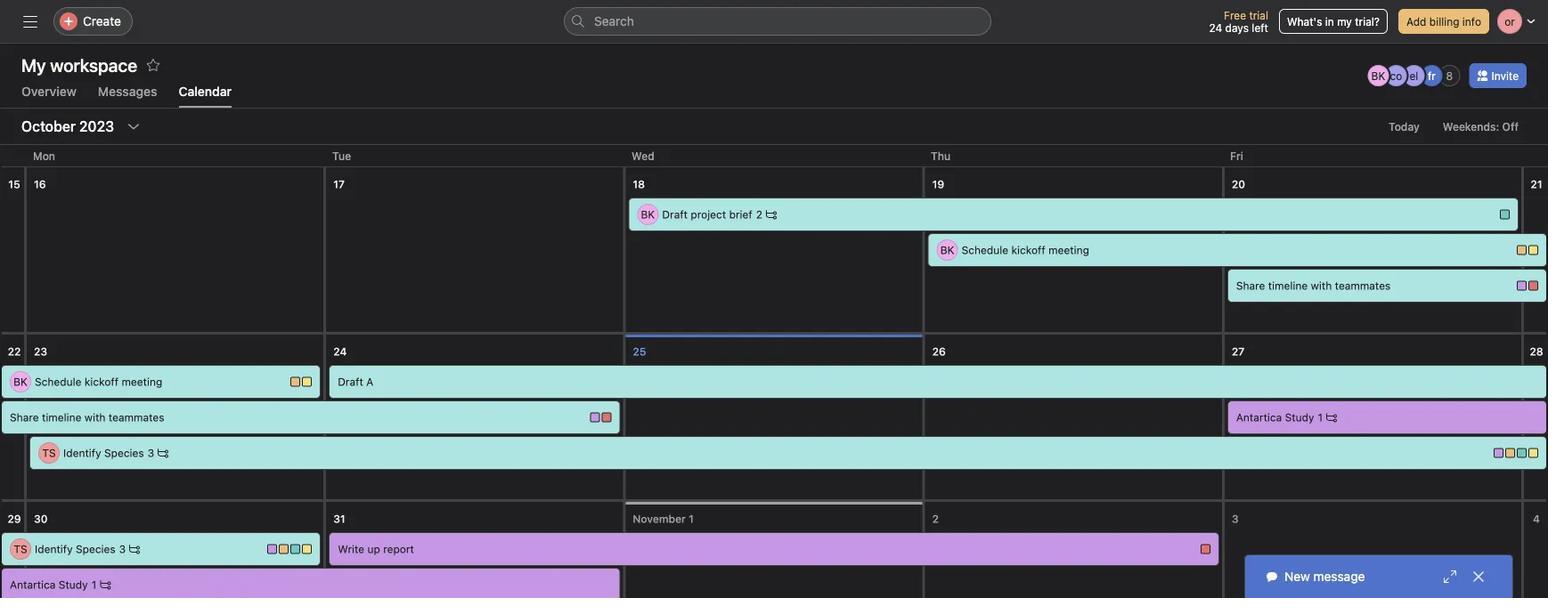 Task type: locate. For each thing, give the bounding box(es) containing it.
1 vertical spatial identify
[[35, 543, 73, 556]]

1
[[1318, 412, 1323, 424], [689, 513, 694, 526], [91, 579, 96, 592]]

1 vertical spatial schedule
[[35, 376, 82, 388]]

1 vertical spatial species
[[76, 543, 115, 556]]

0 vertical spatial kickoff
[[1012, 244, 1046, 257]]

meeting
[[1049, 244, 1089, 257], [122, 376, 162, 388]]

0 vertical spatial schedule kickoff meeting
[[962, 244, 1089, 257]]

1 vertical spatial kickoff
[[85, 376, 119, 388]]

billing
[[1430, 15, 1460, 28]]

schedule kickoff meeting
[[962, 244, 1089, 257], [35, 376, 162, 388]]

1 vertical spatial share timeline with teammates
[[10, 412, 164, 424]]

with
[[1311, 280, 1332, 292], [84, 412, 106, 424]]

0 horizontal spatial study
[[59, 579, 88, 592]]

0 horizontal spatial 24
[[333, 346, 347, 358]]

ts down '29' at left
[[14, 543, 27, 556]]

17
[[333, 178, 345, 191]]

0 horizontal spatial 2
[[756, 208, 762, 221]]

2 vertical spatial 1
[[91, 579, 96, 592]]

leftcount image
[[766, 209, 777, 220], [1327, 412, 1337, 423], [158, 448, 169, 459], [100, 580, 111, 591]]

draft
[[662, 208, 688, 221], [338, 376, 363, 388]]

0 vertical spatial 2
[[756, 208, 762, 221]]

0 vertical spatial schedule
[[962, 244, 1009, 257]]

21
[[1531, 178, 1543, 191]]

0 horizontal spatial antartica
[[10, 579, 56, 592]]

draft for draft project brief
[[662, 208, 688, 221]]

1 vertical spatial antartica
[[10, 579, 56, 592]]

1 vertical spatial with
[[84, 412, 106, 424]]

species
[[104, 447, 144, 460], [76, 543, 115, 556]]

0 vertical spatial with
[[1311, 280, 1332, 292]]

1 vertical spatial share
[[10, 412, 39, 424]]

my
[[1337, 15, 1352, 28]]

0 horizontal spatial draft
[[338, 376, 363, 388]]

0 horizontal spatial antartica study
[[10, 579, 88, 592]]

0 horizontal spatial schedule kickoff meeting
[[35, 376, 162, 388]]

0 vertical spatial 1
[[1318, 412, 1323, 424]]

overview button
[[21, 84, 76, 108]]

0 vertical spatial ts
[[42, 447, 56, 460]]

timeline
[[1268, 280, 1308, 292], [42, 412, 81, 424]]

1 horizontal spatial ts
[[42, 447, 56, 460]]

2 vertical spatial 3
[[119, 543, 126, 556]]

0 horizontal spatial teammates
[[109, 412, 164, 424]]

wed
[[632, 150, 654, 162]]

24 inside free trial 24 days left
[[1209, 21, 1222, 34]]

draft a
[[338, 376, 374, 388]]

1 horizontal spatial kickoff
[[1012, 244, 1046, 257]]

free trial 24 days left
[[1209, 9, 1269, 34]]

24
[[1209, 21, 1222, 34], [333, 346, 347, 358]]

identify species
[[63, 447, 144, 460], [35, 543, 115, 556]]

share down 22
[[10, 412, 39, 424]]

0 horizontal spatial ts
[[14, 543, 27, 556]]

0 horizontal spatial timeline
[[42, 412, 81, 424]]

trial
[[1249, 9, 1269, 21]]

calendar
[[179, 84, 232, 99]]

0 vertical spatial share timeline with teammates
[[1236, 280, 1391, 292]]

identify
[[63, 447, 101, 460], [35, 543, 73, 556]]

study
[[1285, 412, 1314, 424], [59, 579, 88, 592]]

1 for 27
[[1318, 412, 1323, 424]]

1 horizontal spatial schedule kickoff meeting
[[962, 244, 1089, 257]]

add billing info button
[[1399, 9, 1489, 34]]

1 horizontal spatial timeline
[[1268, 280, 1308, 292]]

weekends: off button
[[1435, 114, 1527, 139]]

antartica
[[1236, 412, 1282, 424], [10, 579, 56, 592]]

expand sidebar image
[[23, 14, 37, 29]]

messages button
[[98, 84, 157, 108]]

28
[[1530, 346, 1544, 358]]

antartica down the 30
[[10, 579, 56, 592]]

15
[[8, 178, 20, 191]]

0 horizontal spatial meeting
[[122, 376, 162, 388]]

1 vertical spatial 1
[[689, 513, 694, 526]]

1 vertical spatial 24
[[333, 346, 347, 358]]

info
[[1463, 15, 1481, 28]]

1 vertical spatial meeting
[[122, 376, 162, 388]]

24 left days
[[1209, 21, 1222, 34]]

0 vertical spatial antartica study
[[1236, 412, 1314, 424]]

antartica study
[[1236, 412, 1314, 424], [10, 579, 88, 592]]

new message
[[1285, 570, 1365, 584]]

invite
[[1492, 69, 1519, 82]]

draft left project
[[662, 208, 688, 221]]

share timeline with teammates
[[1236, 280, 1391, 292], [10, 412, 164, 424]]

0 vertical spatial draft
[[662, 208, 688, 221]]

1 horizontal spatial 24
[[1209, 21, 1222, 34]]

close image
[[1472, 570, 1486, 584]]

weekends:
[[1443, 120, 1500, 133]]

add billing info
[[1407, 15, 1481, 28]]

23
[[34, 346, 47, 358]]

write
[[338, 543, 364, 556]]

0 vertical spatial 3
[[148, 447, 154, 460]]

0 vertical spatial study
[[1285, 412, 1314, 424]]

1 vertical spatial antartica study
[[10, 579, 88, 592]]

0 vertical spatial timeline
[[1268, 280, 1308, 292]]

up
[[367, 543, 380, 556]]

26
[[932, 346, 946, 358]]

antartica study for 27
[[1236, 412, 1314, 424]]

antartica study down "27"
[[1236, 412, 1314, 424]]

write up report
[[338, 543, 414, 556]]

1 vertical spatial 2
[[932, 513, 939, 526]]

teammates
[[1335, 280, 1391, 292], [109, 412, 164, 424]]

25
[[633, 346, 646, 358]]

october 2023
[[21, 118, 114, 135]]

days
[[1225, 21, 1249, 34]]

1 horizontal spatial draft
[[662, 208, 688, 221]]

1 vertical spatial teammates
[[109, 412, 164, 424]]

share
[[1236, 280, 1265, 292], [10, 412, 39, 424]]

0 vertical spatial antartica
[[1236, 412, 1282, 424]]

0 horizontal spatial 1
[[91, 579, 96, 592]]

fri
[[1230, 150, 1244, 162]]

2
[[756, 208, 762, 221], [932, 513, 939, 526]]

22
[[8, 346, 21, 358]]

0 vertical spatial 24
[[1209, 21, 1222, 34]]

weekends: off
[[1443, 120, 1519, 133]]

18
[[633, 178, 645, 191]]

1 horizontal spatial meeting
[[1049, 244, 1089, 257]]

1 horizontal spatial share
[[1236, 280, 1265, 292]]

antartica down "27"
[[1236, 412, 1282, 424]]

1 vertical spatial schedule kickoff meeting
[[35, 376, 162, 388]]

1 vertical spatial study
[[59, 579, 88, 592]]

ts
[[42, 447, 56, 460], [14, 543, 27, 556]]

2 horizontal spatial 3
[[1232, 513, 1239, 526]]

study for 30
[[59, 579, 88, 592]]

0 vertical spatial meeting
[[1049, 244, 1089, 257]]

1 horizontal spatial antartica
[[1236, 412, 1282, 424]]

0 vertical spatial identify
[[63, 447, 101, 460]]

bk
[[1371, 69, 1386, 82], [641, 208, 655, 221], [940, 244, 955, 257], [13, 376, 28, 388]]

antartica study for 30
[[10, 579, 88, 592]]

off
[[1502, 120, 1519, 133]]

messages
[[98, 84, 157, 99]]

kickoff
[[1012, 244, 1046, 257], [85, 376, 119, 388]]

antartica for 27
[[1236, 412, 1282, 424]]

study for 27
[[1285, 412, 1314, 424]]

1 vertical spatial timeline
[[42, 412, 81, 424]]

27
[[1232, 346, 1245, 358]]

1 horizontal spatial teammates
[[1335, 280, 1391, 292]]

schedule
[[962, 244, 1009, 257], [35, 376, 82, 388]]

20
[[1232, 178, 1245, 191]]

0 horizontal spatial kickoff
[[85, 376, 119, 388]]

1 horizontal spatial 1
[[689, 513, 694, 526]]

1 horizontal spatial study
[[1285, 412, 1314, 424]]

2 horizontal spatial 1
[[1318, 412, 1323, 424]]

24 up draft a
[[333, 346, 347, 358]]

ts up the 30
[[42, 447, 56, 460]]

bk down 19
[[940, 244, 955, 257]]

co
[[1390, 69, 1402, 82]]

antartica study down the 30
[[10, 579, 88, 592]]

share up "27"
[[1236, 280, 1265, 292]]

1 vertical spatial draft
[[338, 376, 363, 388]]

19
[[932, 178, 945, 191]]

3
[[148, 447, 154, 460], [1232, 513, 1239, 526], [119, 543, 126, 556]]

1 horizontal spatial antartica study
[[1236, 412, 1314, 424]]

0 vertical spatial share
[[1236, 280, 1265, 292]]

report
[[383, 543, 414, 556]]

draft left a
[[338, 376, 363, 388]]



Task type: describe. For each thing, give the bounding box(es) containing it.
0 vertical spatial identify species
[[63, 447, 144, 460]]

leftcount image
[[129, 544, 140, 555]]

overview
[[21, 84, 76, 99]]

draft project brief
[[662, 208, 752, 221]]

tue
[[332, 150, 351, 162]]

antartica for 30
[[10, 579, 56, 592]]

expand new message image
[[1443, 570, 1457, 584]]

add to starred image
[[146, 58, 160, 72]]

29
[[7, 513, 21, 526]]

1 vertical spatial identify species
[[35, 543, 115, 556]]

search button
[[564, 7, 992, 36]]

fr
[[1428, 69, 1436, 82]]

0 horizontal spatial share
[[10, 412, 39, 424]]

0 horizontal spatial schedule
[[35, 376, 82, 388]]

4
[[1533, 513, 1540, 526]]

november 1
[[633, 513, 694, 526]]

1 horizontal spatial share timeline with teammates
[[1236, 280, 1391, 292]]

add
[[1407, 15, 1427, 28]]

0 horizontal spatial share timeline with teammates
[[10, 412, 164, 424]]

today
[[1389, 120, 1420, 133]]

in
[[1325, 15, 1334, 28]]

invite button
[[1469, 63, 1527, 88]]

a
[[366, 376, 374, 388]]

search
[[594, 14, 634, 29]]

search list box
[[564, 7, 992, 36]]

what's in my trial? button
[[1279, 9, 1388, 34]]

0 horizontal spatial with
[[84, 412, 106, 424]]

thu
[[931, 150, 951, 162]]

0 vertical spatial teammates
[[1335, 280, 1391, 292]]

16
[[34, 178, 46, 191]]

1 horizontal spatial 2
[[932, 513, 939, 526]]

pick month image
[[127, 119, 141, 134]]

calendar button
[[179, 84, 232, 108]]

free
[[1224, 9, 1246, 21]]

0 vertical spatial species
[[104, 447, 144, 460]]

1 horizontal spatial 3
[[148, 447, 154, 460]]

el
[[1410, 69, 1419, 82]]

bk down 22
[[13, 376, 28, 388]]

my workspace
[[21, 54, 137, 75]]

0 horizontal spatial 3
[[119, 543, 126, 556]]

1 horizontal spatial schedule
[[962, 244, 1009, 257]]

today button
[[1381, 114, 1428, 139]]

brief
[[729, 208, 752, 221]]

what's in my trial?
[[1287, 15, 1380, 28]]

november
[[633, 513, 686, 526]]

1 vertical spatial 3
[[1232, 513, 1239, 526]]

trial?
[[1355, 15, 1380, 28]]

mon
[[33, 150, 55, 162]]

bk down 18
[[641, 208, 655, 221]]

project
[[691, 208, 726, 221]]

30
[[34, 513, 48, 526]]

draft for draft a
[[338, 376, 363, 388]]

create
[[83, 14, 121, 29]]

1 vertical spatial ts
[[14, 543, 27, 556]]

1 for 30
[[91, 579, 96, 592]]

what's
[[1287, 15, 1322, 28]]

left
[[1252, 21, 1269, 34]]

bk left co
[[1371, 69, 1386, 82]]

31
[[333, 513, 345, 526]]

1 horizontal spatial with
[[1311, 280, 1332, 292]]

create button
[[53, 7, 133, 36]]

8
[[1446, 69, 1453, 82]]



Task type: vqa. For each thing, say whether or not it's contained in the screenshot.
Teams element
no



